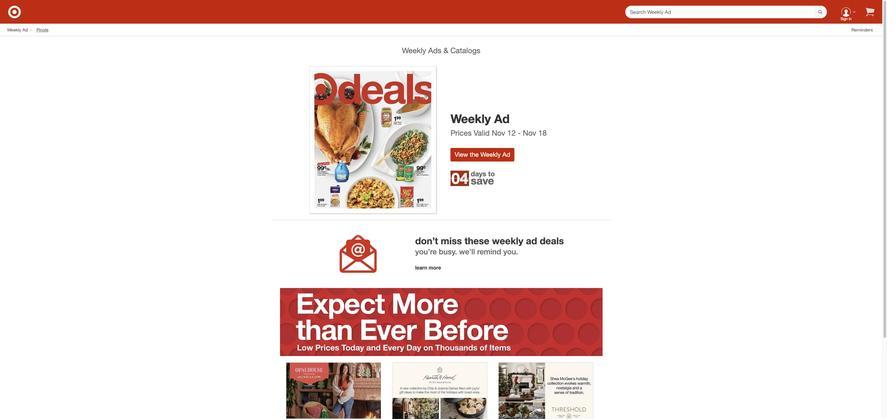 Task type: vqa. For each thing, say whether or not it's contained in the screenshot.
"herald"
no



Task type: locate. For each thing, give the bounding box(es) containing it.
weekly right the
[[481, 151, 501, 159]]

view
[[455, 151, 469, 159]]

sign
[[841, 16, 849, 21]]

weekly
[[7, 27, 21, 32], [402, 46, 427, 55], [451, 112, 491, 126], [481, 151, 501, 159]]

form
[[626, 6, 828, 19]]

weekly inside weekly ad prices valid nov 12 - nov 18
[[451, 112, 491, 126]]

2 horizontal spatial advertisement region
[[499, 363, 594, 420]]

nov
[[492, 128, 506, 138], [523, 128, 537, 138]]

view the weekly ad
[[455, 151, 511, 159]]

1 nov from the left
[[492, 128, 506, 138]]

0 horizontal spatial nov
[[492, 128, 506, 138]]

0 horizontal spatial advertisement region
[[286, 363, 381, 420]]

expect more than ever before. low prices today and every day on thousands of items. image
[[280, 288, 603, 357]]

nov right -
[[523, 128, 537, 138]]

nov left 12 at the right top of page
[[492, 128, 506, 138]]

3 advertisement region from the left
[[499, 363, 594, 420]]

catalogs
[[451, 46, 481, 55]]

weekly left the ads
[[402, 46, 427, 55]]

1 vertical spatial ad
[[495, 112, 510, 126]]

pinole
[[36, 27, 49, 32]]

0 vertical spatial ad
[[22, 27, 28, 32]]

advertisement region
[[286, 363, 381, 420], [393, 363, 487, 420], [499, 363, 594, 420]]

ad for weekly ad prices valid nov 12 - nov 18
[[495, 112, 510, 126]]

ad
[[22, 27, 28, 32], [495, 112, 510, 126], [503, 151, 511, 159]]

reminders
[[852, 27, 874, 32]]

weekly for weekly ad
[[7, 27, 21, 32]]

ad inside button
[[503, 151, 511, 159]]

sign in link
[[837, 2, 857, 22]]

1 horizontal spatial nov
[[523, 128, 537, 138]]

18
[[539, 128, 547, 138]]

ad down 12 at the right top of page
[[503, 151, 511, 159]]

ad for weekly ad
[[22, 27, 28, 32]]

go to target.com image
[[8, 6, 21, 18]]

ad up 12 at the right top of page
[[495, 112, 510, 126]]

04 days to
[[452, 169, 495, 188]]

ad inside weekly ad prices valid nov 12 - nov 18
[[495, 112, 510, 126]]

pinole link
[[36, 27, 53, 33]]

weekly up prices
[[451, 112, 491, 126]]

weekly down go to target.com image
[[7, 27, 21, 32]]

the
[[470, 151, 479, 159]]

don't miss these weekly ad deals. you're busy. we'll remind you. sign up now. image
[[277, 220, 606, 288]]

valid
[[474, 128, 490, 138]]

2 vertical spatial ad
[[503, 151, 511, 159]]

ad left pinole at the top left of page
[[22, 27, 28, 32]]

1 horizontal spatial advertisement region
[[393, 363, 487, 420]]



Task type: describe. For each thing, give the bounding box(es) containing it.
view the weekly ad image
[[310, 66, 437, 214]]

sign in
[[841, 16, 852, 21]]

-
[[518, 128, 521, 138]]

weekly inside button
[[481, 151, 501, 159]]

&
[[444, 46, 449, 55]]

prices
[[451, 128, 472, 138]]

04
[[452, 169, 469, 188]]

days
[[471, 170, 487, 178]]

reminders link
[[852, 27, 878, 33]]

weekly ad
[[7, 27, 28, 32]]

in
[[850, 16, 852, 21]]

2 advertisement region from the left
[[393, 363, 487, 420]]

weekly for weekly ads & catalogs
[[402, 46, 427, 55]]

weekly ad link
[[7, 27, 36, 33]]

weekly for weekly ad prices valid nov 12 - nov 18
[[451, 112, 491, 126]]

weekly ads & catalogs
[[402, 46, 481, 55]]

12
[[508, 128, 516, 138]]

Search Weekly Ad search field
[[626, 6, 828, 19]]

2 nov from the left
[[523, 128, 537, 138]]

to
[[489, 170, 495, 178]]

view your cart on target.com image
[[866, 7, 875, 16]]

save
[[471, 174, 495, 187]]

view the weekly ad button
[[451, 148, 515, 162]]

1 advertisement region from the left
[[286, 363, 381, 420]]

weekly ad prices valid nov 12 - nov 18
[[451, 112, 547, 138]]

ads
[[429, 46, 442, 55]]



